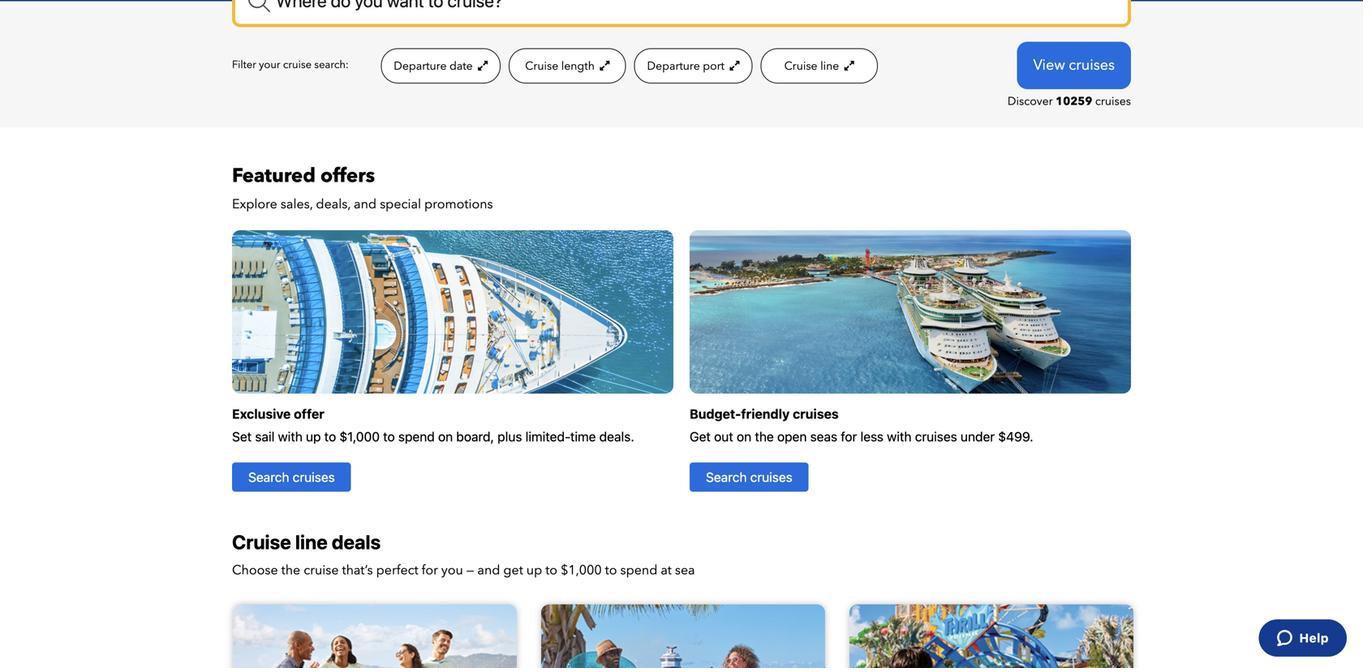 Task type: locate. For each thing, give the bounding box(es) containing it.
1 horizontal spatial search cruises
[[706, 470, 793, 485]]

with right 'sail'
[[278, 429, 303, 445]]

search cruises link for up
[[232, 463, 351, 492]]

2 search cruises link from the left
[[690, 463, 809, 492]]

for left you
[[422, 562, 438, 580]]

cruise left expand icon
[[784, 58, 818, 74]]

get
[[503, 562, 523, 580]]

0 horizontal spatial cruise
[[232, 531, 291, 554]]

filter your cruise search:
[[232, 58, 349, 72]]

search cruises link down 'sail'
[[232, 463, 351, 492]]

0 horizontal spatial expand image
[[476, 60, 488, 71]]

1 departure from the left
[[394, 58, 447, 74]]

expand image right port
[[727, 60, 740, 71]]

with
[[278, 429, 303, 445], [887, 429, 912, 445]]

spend left the at
[[620, 562, 658, 580]]

view cruises link
[[1017, 42, 1131, 89]]

board,
[[456, 429, 494, 445]]

cruise
[[283, 58, 312, 72], [304, 562, 339, 580]]

$499.
[[998, 429, 1033, 445]]

budget-friendly cruises get out on the open seas for less with cruises under $499.
[[690, 406, 1033, 445]]

cheap cruises image
[[690, 230, 1131, 394]]

1 horizontal spatial up
[[526, 562, 542, 580]]

1 horizontal spatial cruise
[[525, 58, 558, 74]]

0 vertical spatial up
[[306, 429, 321, 445]]

0 horizontal spatial departure
[[394, 58, 447, 74]]

cruise for cruise length
[[525, 58, 558, 74]]

deals,
[[316, 195, 351, 213]]

0 vertical spatial $1,000
[[340, 429, 380, 445]]

search cruises down out
[[706, 470, 793, 485]]

departure left port
[[647, 58, 700, 74]]

exclusive offer set sail with up to $1,000 to spend on board, plus limited-time deals.
[[232, 406, 634, 445]]

1 vertical spatial and
[[477, 562, 500, 580]]

2 search cruises from the left
[[706, 470, 793, 485]]

search down 'sail'
[[248, 470, 289, 485]]

1 horizontal spatial expand image
[[597, 60, 610, 71]]

perfect
[[376, 562, 418, 580]]

$1,000
[[340, 429, 380, 445], [561, 562, 602, 580]]

0 horizontal spatial spend
[[398, 429, 435, 445]]

departure date button
[[381, 48, 501, 84]]

—
[[466, 562, 474, 580]]

filter
[[232, 58, 256, 72]]

up right get
[[526, 562, 542, 580]]

cruise right your
[[283, 58, 312, 72]]

1 vertical spatial the
[[281, 562, 300, 580]]

spend left board,
[[398, 429, 435, 445]]

expand image inside 'departure port' button
[[727, 60, 740, 71]]

departure for departure date
[[394, 58, 447, 74]]

port
[[703, 58, 725, 74]]

2 horizontal spatial cruise
[[784, 58, 818, 74]]

spend
[[398, 429, 435, 445], [620, 562, 658, 580]]

the
[[755, 429, 774, 445], [281, 562, 300, 580]]

1 horizontal spatial with
[[887, 429, 912, 445]]

departure left date
[[394, 58, 447, 74]]

cruises right the 10259
[[1095, 94, 1131, 109]]

2 with from the left
[[887, 429, 912, 445]]

2 horizontal spatial expand image
[[727, 60, 740, 71]]

search
[[248, 470, 289, 485], [706, 470, 747, 485]]

to
[[324, 429, 336, 445], [383, 429, 395, 445], [545, 562, 557, 580], [605, 562, 617, 580]]

for
[[841, 429, 857, 445], [422, 562, 438, 580]]

expand image right date
[[476, 60, 488, 71]]

expand image for departure port
[[727, 60, 740, 71]]

1 search from the left
[[248, 470, 289, 485]]

cruise length
[[525, 58, 597, 74]]

and right deals,
[[354, 195, 377, 213]]

cruise inside button
[[525, 58, 558, 74]]

the down friendly
[[755, 429, 774, 445]]

expand image for cruise length
[[597, 60, 610, 71]]

up
[[306, 429, 321, 445], [526, 562, 542, 580]]

1 search cruises link from the left
[[232, 463, 351, 492]]

3 expand image from the left
[[727, 60, 740, 71]]

and right — at bottom left
[[477, 562, 500, 580]]

cruise down cruise line deals
[[304, 562, 339, 580]]

for left less
[[841, 429, 857, 445]]

0 horizontal spatial search
[[248, 470, 289, 485]]

seas
[[810, 429, 837, 445]]

0 vertical spatial cruise
[[283, 58, 312, 72]]

1 vertical spatial line
[[295, 531, 328, 554]]

line left expand icon
[[820, 58, 839, 74]]

0 horizontal spatial line
[[295, 531, 328, 554]]

line left deals
[[295, 531, 328, 554]]

None field
[[232, 0, 1131, 27]]

0 horizontal spatial with
[[278, 429, 303, 445]]

exclusive
[[232, 406, 291, 422]]

0 horizontal spatial the
[[281, 562, 300, 580]]

0 horizontal spatial search cruises
[[248, 470, 335, 485]]

with inside budget-friendly cruises get out on the open seas for less with cruises under $499.
[[887, 429, 912, 445]]

departure
[[394, 58, 447, 74], [647, 58, 700, 74]]

discover
[[1008, 94, 1053, 109]]

0 horizontal spatial $1,000
[[340, 429, 380, 445]]

cruise for the
[[304, 562, 339, 580]]

1 on from the left
[[438, 429, 453, 445]]

0 vertical spatial for
[[841, 429, 857, 445]]

1 search cruises from the left
[[248, 470, 335, 485]]

cruise for cruise line deals
[[232, 531, 291, 554]]

search cruises down 'sail'
[[248, 470, 335, 485]]

length
[[561, 58, 595, 74]]

0 vertical spatial the
[[755, 429, 774, 445]]

1 horizontal spatial line
[[820, 58, 839, 74]]

sea
[[675, 562, 695, 580]]

1 horizontal spatial on
[[737, 429, 751, 445]]

1 horizontal spatial spend
[[620, 562, 658, 580]]

1 horizontal spatial for
[[841, 429, 857, 445]]

out
[[714, 429, 733, 445]]

2 on from the left
[[737, 429, 751, 445]]

the inside budget-friendly cruises get out on the open seas for less with cruises under $499.
[[755, 429, 774, 445]]

expand image inside cruise length button
[[597, 60, 610, 71]]

search down out
[[706, 470, 747, 485]]

1 horizontal spatial departure
[[647, 58, 700, 74]]

line inside cruise line button
[[820, 58, 839, 74]]

search cruises
[[248, 470, 335, 485], [706, 470, 793, 485]]

2 departure from the left
[[647, 58, 700, 74]]

explore
[[232, 195, 277, 213]]

less
[[860, 429, 884, 445]]

1 expand image from the left
[[476, 60, 488, 71]]

departure port button
[[634, 48, 753, 84]]

on right out
[[737, 429, 751, 445]]

up down the offer
[[306, 429, 321, 445]]

search cruises link
[[232, 463, 351, 492], [690, 463, 809, 492]]

1 vertical spatial for
[[422, 562, 438, 580]]

that's
[[342, 562, 373, 580]]

and
[[354, 195, 377, 213], [477, 562, 500, 580]]

1 horizontal spatial search
[[706, 470, 747, 485]]

cruise length button
[[509, 48, 626, 84]]

cruise inside button
[[784, 58, 818, 74]]

1 horizontal spatial search cruises link
[[690, 463, 809, 492]]

on
[[438, 429, 453, 445], [737, 429, 751, 445]]

2 search from the left
[[706, 470, 747, 485]]

deals.
[[599, 429, 634, 445]]

0 vertical spatial and
[[354, 195, 377, 213]]

0 vertical spatial spend
[[398, 429, 435, 445]]

special
[[380, 195, 421, 213]]

0 vertical spatial line
[[820, 58, 839, 74]]

the down cruise line deals
[[281, 562, 300, 580]]

expand image inside departure date button
[[476, 60, 488, 71]]

cruise
[[525, 58, 558, 74], [784, 58, 818, 74], [232, 531, 291, 554]]

expand image right length at top
[[597, 60, 610, 71]]

line
[[820, 58, 839, 74], [295, 531, 328, 554]]

0 horizontal spatial on
[[438, 429, 453, 445]]

1 horizontal spatial $1,000
[[561, 562, 602, 580]]

spend inside exclusive offer set sail with up to $1,000 to spend on board, plus limited-time deals.
[[398, 429, 435, 445]]

cruise up choose
[[232, 531, 291, 554]]

with right less
[[887, 429, 912, 445]]

2 expand image from the left
[[597, 60, 610, 71]]

cruises left under
[[915, 429, 957, 445]]

choose the cruise that's perfect for you — and get up to $1,000 to spend at sea
[[232, 562, 695, 580]]

friendly
[[741, 406, 790, 422]]

limited-
[[526, 429, 570, 445]]

1 horizontal spatial the
[[755, 429, 774, 445]]

on left board,
[[438, 429, 453, 445]]

plus
[[498, 429, 522, 445]]

view cruises
[[1033, 55, 1115, 75]]

expand image
[[476, 60, 488, 71], [597, 60, 610, 71], [727, 60, 740, 71]]

1 vertical spatial cruise
[[304, 562, 339, 580]]

0 horizontal spatial search cruises link
[[232, 463, 351, 492]]

cruise left length at top
[[525, 58, 558, 74]]

0 horizontal spatial and
[[354, 195, 377, 213]]

1 with from the left
[[278, 429, 303, 445]]

search cruises link down out
[[690, 463, 809, 492]]

1 horizontal spatial and
[[477, 562, 500, 580]]

cruise for your
[[283, 58, 312, 72]]

0 horizontal spatial up
[[306, 429, 321, 445]]

search:
[[314, 58, 349, 72]]

cruises
[[1069, 55, 1115, 75], [1095, 94, 1131, 109], [793, 406, 839, 422], [915, 429, 957, 445], [293, 470, 335, 485], [750, 470, 793, 485]]



Task type: vqa. For each thing, say whether or not it's contained in the screenshot.
Standard
no



Task type: describe. For each thing, give the bounding box(es) containing it.
with inside exclusive offer set sail with up to $1,000 to spend on board, plus limited-time deals.
[[278, 429, 303, 445]]

cruise line
[[784, 58, 842, 74]]

for inside budget-friendly cruises get out on the open seas for less with cruises under $499.
[[841, 429, 857, 445]]

offers
[[321, 162, 375, 189]]

10259
[[1056, 94, 1092, 109]]

1 vertical spatial $1,000
[[561, 562, 602, 580]]

offer
[[294, 406, 325, 422]]

featured
[[232, 162, 316, 189]]

1 vertical spatial spend
[[620, 562, 658, 580]]

featured offers explore sales, deals, and special promotions
[[232, 162, 493, 213]]

expand image
[[842, 60, 854, 71]]

time
[[570, 429, 596, 445]]

get
[[690, 429, 711, 445]]

line for cruise line deals
[[295, 531, 328, 554]]

cruise line deals
[[232, 531, 381, 554]]

date
[[449, 58, 473, 74]]

sail
[[255, 429, 275, 445]]

search for out
[[706, 470, 747, 485]]

at
[[661, 562, 672, 580]]

under
[[961, 429, 995, 445]]

cruises down the offer
[[293, 470, 335, 485]]

cruise sale image
[[232, 230, 673, 394]]

view
[[1033, 55, 1065, 75]]

departure for departure port
[[647, 58, 700, 74]]

sales,
[[281, 195, 313, 213]]

budget-
[[690, 406, 741, 422]]

search cruises for up
[[248, 470, 335, 485]]

expand image for departure date
[[476, 60, 488, 71]]

on inside budget-friendly cruises get out on the open seas for less with cruises under $499.
[[737, 429, 751, 445]]

open
[[777, 429, 807, 445]]

you
[[441, 562, 463, 580]]

and inside featured offers explore sales, deals, and special promotions
[[354, 195, 377, 213]]

cruises up the 10259
[[1069, 55, 1115, 75]]

set
[[232, 429, 252, 445]]

departure port
[[647, 58, 727, 74]]

cruises up seas
[[793, 406, 839, 422]]

cruise line button
[[761, 48, 878, 84]]

discover 10259 cruises
[[1008, 94, 1131, 109]]

your
[[259, 58, 280, 72]]

$1,000 inside exclusive offer set sail with up to $1,000 to spend on board, plus limited-time deals.
[[340, 429, 380, 445]]

choose
[[232, 562, 278, 580]]

0 horizontal spatial for
[[422, 562, 438, 580]]

Where do you want to cruise? text field
[[232, 0, 1131, 27]]

departure date
[[394, 58, 476, 74]]

on inside exclusive offer set sail with up to $1,000 to spend on board, plus limited-time deals.
[[438, 429, 453, 445]]

promotions
[[424, 195, 493, 213]]

search for with
[[248, 470, 289, 485]]

search cruises link for on
[[690, 463, 809, 492]]

up inside exclusive offer set sail with up to $1,000 to spend on board, plus limited-time deals.
[[306, 429, 321, 445]]

deals
[[332, 531, 381, 554]]

line for cruise line
[[820, 58, 839, 74]]

search cruises for on
[[706, 470, 793, 485]]

1 vertical spatial up
[[526, 562, 542, 580]]

cruises down open
[[750, 470, 793, 485]]

cruise for cruise line
[[784, 58, 818, 74]]



